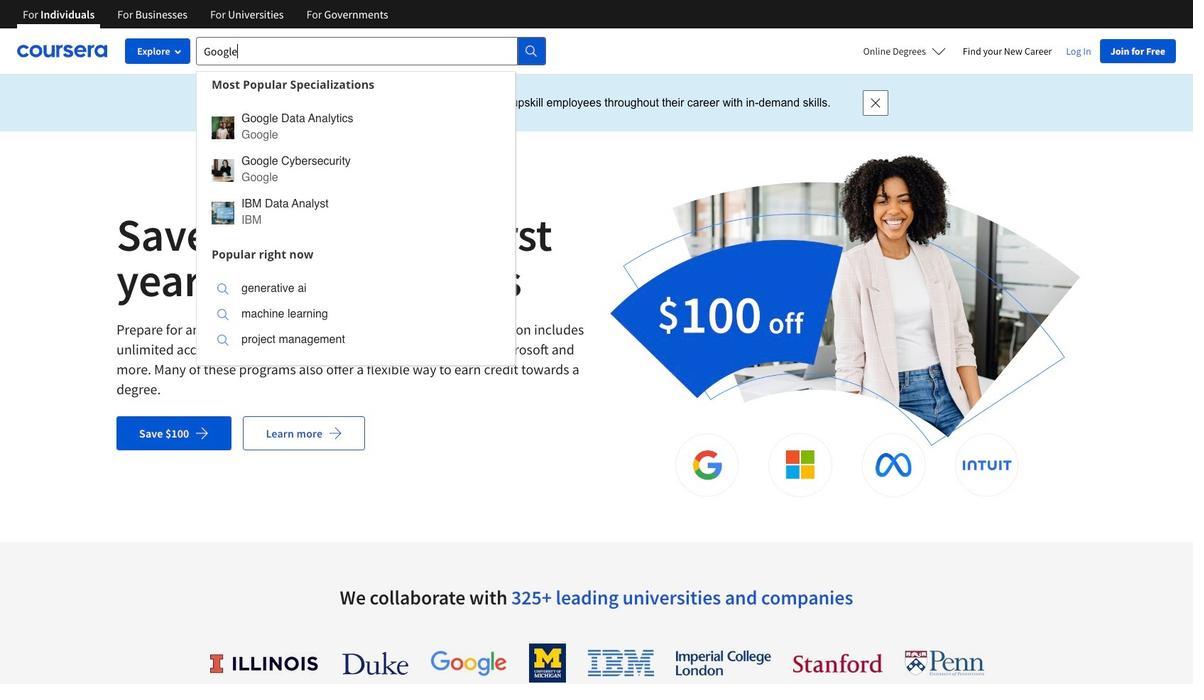 Task type: locate. For each thing, give the bounding box(es) containing it.
university of illinois at urbana-champaign image
[[209, 652, 320, 675]]

imperial college london image
[[677, 651, 772, 676]]

0 vertical spatial list box
[[197, 97, 515, 242]]

alert
[[0, 75, 1194, 131]]

None search field
[[196, 37, 546, 366]]

university of michigan image
[[529, 644, 566, 683]]

1 vertical spatial list box
[[197, 267, 515, 365]]

suggestion image image
[[212, 116, 235, 139], [212, 159, 235, 182], [212, 201, 235, 224], [217, 283, 229, 295], [217, 309, 229, 320], [217, 334, 229, 346]]

stanford university image
[[794, 654, 883, 673]]

duke university image
[[343, 652, 409, 675]]

1 list box from the top
[[197, 97, 515, 242]]

list box
[[197, 97, 515, 242], [197, 267, 515, 365]]

coursera image
[[17, 40, 107, 63]]



Task type: vqa. For each thing, say whether or not it's contained in the screenshot.
"join for free" link
no



Task type: describe. For each thing, give the bounding box(es) containing it.
university of pennsylvania image
[[905, 650, 985, 677]]

ibm image
[[588, 650, 654, 677]]

autocomplete results list box
[[196, 71, 516, 366]]

2 list box from the top
[[197, 267, 515, 365]]

What do you want to learn? text field
[[196, 37, 518, 65]]

google image
[[431, 650, 507, 677]]

banner navigation
[[11, 0, 400, 28]]



